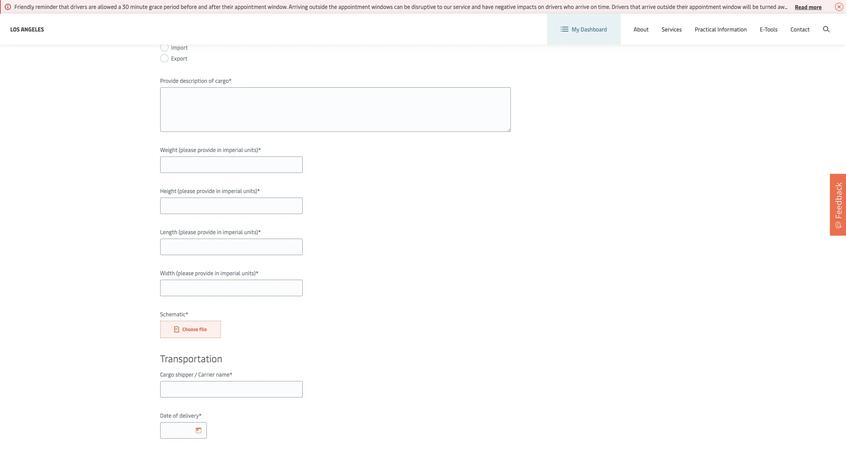Task type: describe. For each thing, give the bounding box(es) containing it.
friendly
[[14, 3, 34, 10]]

2 outside from the left
[[657, 3, 676, 10]]

1 arrive from the left
[[576, 3, 590, 10]]

cargo shipper / carrier name
[[160, 371, 230, 378]]

30
[[122, 3, 129, 10]]

delivery
[[180, 412, 199, 419]]

2 drivers from the left
[[546, 3, 563, 10]]

in for length (please provide in imperial units)
[[217, 228, 222, 236]]

1 horizontal spatial of
[[209, 77, 214, 84]]

contact button
[[791, 14, 810, 45]]

(please for length
[[179, 228, 196, 236]]

Width (please provide in imperial units) text field
[[160, 280, 303, 296]]

global menu button
[[699, 14, 752, 34]]

choose file
[[182, 326, 207, 333]]

time.
[[598, 3, 611, 10]]

location
[[671, 20, 692, 27]]

los
[[10, 25, 20, 33]]

3 appointment from the left
[[690, 3, 721, 10]]

minute
[[130, 3, 148, 10]]

opera
[[835, 3, 846, 10]]

name
[[216, 371, 230, 378]]

height
[[160, 187, 176, 195]]

Provide description of cargo text field
[[160, 87, 511, 132]]

units) for length (please provide in imperial units)
[[244, 228, 258, 236]]

cargo description
[[160, 14, 234, 27]]

e-
[[760, 25, 765, 33]]

before
[[181, 3, 197, 10]]

1 and from the left
[[198, 3, 207, 10]]

cargo
[[215, 77, 229, 84]]

login
[[778, 20, 791, 28]]

my dashboard button
[[561, 14, 607, 45]]

about
[[634, 25, 649, 33]]

negative
[[495, 3, 516, 10]]

my
[[572, 25, 580, 33]]

carrier
[[198, 371, 215, 378]]

1 their from the left
[[222, 3, 233, 10]]

who
[[564, 3, 574, 10]]

weight
[[160, 146, 177, 153]]

friendly reminder that drivers are allowed a 30 minute grace period before and after their appointment window. arriving outside the appointment windows can be disruptive to our service and have negative impacts on drivers who arrive on time. drivers that arrive outside their appointment window will be turned away. to receive future opera
[[14, 3, 846, 10]]

Weight (please provide in imperial units) text field
[[160, 157, 303, 173]]

imperial for height (please provide in imperial units)
[[222, 187, 242, 195]]

will
[[743, 3, 752, 10]]

e-tools button
[[760, 14, 778, 45]]

Height (please provide in imperial units) text field
[[160, 198, 303, 214]]

1 horizontal spatial /
[[793, 20, 795, 28]]

width (please provide in imperial units)
[[160, 269, 256, 277]]

have
[[482, 3, 494, 10]]

provide for weight
[[198, 146, 216, 153]]

provide for length
[[198, 228, 216, 236]]

los angeles
[[10, 25, 44, 33]]

units) for weight (please provide in imperial units)
[[244, 146, 258, 153]]

receive
[[800, 3, 817, 10]]

read more button
[[795, 2, 822, 11]]

e-tools
[[760, 25, 778, 33]]

turned
[[760, 3, 777, 10]]

practical
[[695, 25, 717, 33]]

dashboard
[[581, 25, 607, 33]]

cargo for cargo description
[[160, 14, 184, 27]]

menu
[[732, 20, 746, 28]]

date
[[160, 412, 172, 419]]

read more
[[795, 3, 822, 10]]

width
[[160, 269, 175, 277]]

units) for width (please provide in imperial units)
[[242, 269, 256, 277]]

shipper
[[176, 371, 194, 378]]

login / create account link
[[765, 14, 833, 34]]

reminder
[[35, 3, 58, 10]]

my dashboard
[[572, 25, 607, 33]]

height (please provide in imperial units)
[[160, 187, 257, 195]]

after
[[209, 3, 221, 10]]

switch
[[654, 20, 670, 27]]

date of delivery
[[160, 412, 199, 419]]

2 and from the left
[[472, 3, 481, 10]]

length
[[160, 228, 177, 236]]

1 be from the left
[[404, 3, 410, 10]]

grace
[[149, 3, 162, 10]]

2 arrive from the left
[[642, 3, 656, 10]]

description for cargo
[[187, 14, 234, 27]]

contact
[[791, 25, 810, 33]]

global menu
[[714, 20, 746, 28]]

window.
[[268, 3, 288, 10]]

arriving
[[289, 3, 308, 10]]

the
[[329, 3, 337, 10]]

2 their from the left
[[677, 3, 688, 10]]

imperial for weight (please provide in imperial units)
[[223, 146, 243, 153]]

service
[[453, 3, 470, 10]]

in for width (please provide in imperial units)
[[215, 269, 219, 277]]

period
[[164, 3, 179, 10]]

are
[[89, 3, 96, 10]]



Task type: locate. For each thing, give the bounding box(es) containing it.
appointment down email email field
[[235, 3, 267, 10]]

that right the reminder
[[59, 3, 69, 10]]

0 horizontal spatial and
[[198, 3, 207, 10]]

/
[[793, 20, 795, 28], [195, 371, 197, 378]]

window
[[723, 3, 742, 10]]

angeles
[[21, 25, 44, 33]]

length (please provide in imperial units)
[[160, 228, 258, 236]]

practical information button
[[695, 14, 747, 45]]

file
[[199, 326, 207, 333]]

be
[[404, 3, 410, 10], [753, 3, 759, 10]]

2 that from the left
[[630, 3, 641, 10]]

drivers
[[612, 3, 629, 10]]

of
[[209, 77, 214, 84], [173, 412, 178, 419]]

description for provide
[[180, 77, 207, 84]]

Cargo shipper / Carrier name text field
[[160, 381, 303, 398]]

transportation
[[160, 352, 222, 365]]

more
[[809, 3, 822, 10]]

provide up width (please provide in imperial units) text field
[[195, 269, 213, 277]]

read
[[795, 3, 808, 10]]

arrive
[[576, 3, 590, 10], [642, 3, 656, 10]]

los angeles link
[[10, 25, 44, 33]]

their up location at the top of page
[[677, 3, 688, 10]]

0 horizontal spatial /
[[195, 371, 197, 378]]

1 horizontal spatial their
[[677, 3, 688, 10]]

provide for height
[[197, 187, 215, 195]]

1 horizontal spatial outside
[[657, 3, 676, 10]]

imperial up width (please provide in imperial units) text field
[[220, 269, 241, 277]]

our
[[444, 3, 452, 10]]

units) up length (please provide in imperial units) text box
[[244, 228, 258, 236]]

(please for width
[[176, 269, 194, 277]]

0 horizontal spatial appointment
[[235, 3, 267, 10]]

0 horizontal spatial drivers
[[70, 3, 87, 10]]

feedback button
[[830, 174, 846, 236]]

services button
[[662, 14, 682, 45]]

drivers
[[70, 3, 87, 10], [546, 3, 563, 10]]

windows
[[372, 3, 393, 10]]

(please
[[179, 146, 196, 153], [178, 187, 195, 195], [179, 228, 196, 236], [176, 269, 194, 277]]

provide for width
[[195, 269, 213, 277]]

outside up switch location button
[[657, 3, 676, 10]]

0 vertical spatial description
[[187, 14, 234, 27]]

choose
[[182, 326, 198, 333]]

create
[[796, 20, 812, 28]]

1 horizontal spatial arrive
[[642, 3, 656, 10]]

imperial for length (please provide in imperial units)
[[223, 228, 243, 236]]

units) for height (please provide in imperial units)
[[243, 187, 257, 195]]

description
[[187, 14, 234, 27], [180, 77, 207, 84]]

1 vertical spatial cargo
[[160, 371, 174, 378]]

0 horizontal spatial arrive
[[576, 3, 590, 10]]

/ left carrier
[[195, 371, 197, 378]]

1 horizontal spatial appointment
[[339, 3, 370, 10]]

provide description of cargo
[[160, 77, 229, 84]]

outside left the
[[309, 3, 328, 10]]

import
[[171, 44, 188, 51]]

that right drivers
[[630, 3, 641, 10]]

0 vertical spatial of
[[209, 77, 214, 84]]

switch location
[[654, 20, 692, 27]]

2 cargo from the top
[[160, 371, 174, 378]]

imperial up weight (please provide in imperial units) text field on the top
[[223, 146, 243, 153]]

in
[[217, 146, 222, 153], [216, 187, 221, 195], [217, 228, 222, 236], [215, 269, 219, 277]]

1 outside from the left
[[309, 3, 328, 10]]

units) up width (please provide in imperial units) text field
[[242, 269, 256, 277]]

1 appointment from the left
[[235, 3, 267, 10]]

in up length (please provide in imperial units) text box
[[217, 228, 222, 236]]

of left cargo
[[209, 77, 214, 84]]

2 appointment from the left
[[339, 3, 370, 10]]

0 horizontal spatial of
[[173, 412, 178, 419]]

units)
[[244, 146, 258, 153], [243, 187, 257, 195], [244, 228, 258, 236], [242, 269, 256, 277]]

2 be from the left
[[753, 3, 759, 10]]

0 vertical spatial cargo
[[160, 14, 184, 27]]

Length (please provide in imperial units) text field
[[160, 239, 303, 255]]

1 vertical spatial /
[[195, 371, 197, 378]]

tools
[[765, 25, 778, 33]]

in up width (please provide in imperial units) text field
[[215, 269, 219, 277]]

(please right length
[[179, 228, 196, 236]]

1 horizontal spatial and
[[472, 3, 481, 10]]

(please for height
[[178, 187, 195, 195]]

provide
[[160, 77, 179, 84]]

imperial up height (please provide in imperial units) text field on the left of the page
[[222, 187, 242, 195]]

can
[[394, 3, 403, 10]]

in for weight (please provide in imperial units)
[[217, 146, 222, 153]]

disruptive
[[412, 3, 436, 10]]

1 drivers from the left
[[70, 3, 87, 10]]

drivers left are
[[70, 3, 87, 10]]

1 cargo from the top
[[160, 14, 184, 27]]

login / create account
[[778, 20, 833, 28]]

provide up height (please provide in imperial units) text field on the left of the page
[[197, 187, 215, 195]]

1 vertical spatial description
[[180, 77, 207, 84]]

cargo for cargo shipper / carrier name
[[160, 371, 174, 378]]

appointment right the
[[339, 3, 370, 10]]

and left after at the top of page
[[198, 3, 207, 10]]

account
[[813, 20, 833, 28]]

1 that from the left
[[59, 3, 69, 10]]

cargo down the period
[[160, 14, 184, 27]]

1 horizontal spatial drivers
[[546, 3, 563, 10]]

switch location button
[[643, 20, 692, 27]]

2 horizontal spatial appointment
[[690, 3, 721, 10]]

drivers left the who
[[546, 3, 563, 10]]

provide up length (please provide in imperial units) text box
[[198, 228, 216, 236]]

on right impacts at the right of page
[[538, 3, 544, 10]]

export
[[171, 54, 187, 62]]

close alert image
[[836, 3, 844, 11]]

1 horizontal spatial on
[[591, 3, 597, 10]]

in for height (please provide in imperial units)
[[216, 187, 221, 195]]

2 on from the left
[[591, 3, 597, 10]]

(please right weight
[[179, 146, 196, 153]]

0 horizontal spatial their
[[222, 3, 233, 10]]

description right provide
[[180, 77, 207, 84]]

a
[[118, 3, 121, 10]]

1 horizontal spatial be
[[753, 3, 759, 10]]

and
[[198, 3, 207, 10], [472, 3, 481, 10]]

impacts
[[517, 3, 537, 10]]

their down email email field
[[222, 3, 233, 10]]

arrive right the who
[[576, 3, 590, 10]]

appointment up practical
[[690, 3, 721, 10]]

in up height (please provide in imperial units) text field on the left of the page
[[216, 187, 221, 195]]

practical information
[[695, 25, 747, 33]]

services
[[662, 25, 682, 33]]

0 horizontal spatial outside
[[309, 3, 328, 10]]

in up weight (please provide in imperial units) text field on the top
[[217, 146, 222, 153]]

None text field
[[160, 422, 207, 439]]

to
[[437, 3, 443, 10]]

on
[[538, 3, 544, 10], [591, 3, 597, 10]]

their
[[222, 3, 233, 10], [677, 3, 688, 10]]

0 horizontal spatial that
[[59, 3, 69, 10]]

future
[[818, 3, 834, 10]]

/ right login
[[793, 20, 795, 28]]

(please right width
[[176, 269, 194, 277]]

1 horizontal spatial that
[[630, 3, 641, 10]]

outside
[[309, 3, 328, 10], [657, 3, 676, 10]]

and left have
[[472, 3, 481, 10]]

(please for weight
[[179, 146, 196, 153]]

units) up height (please provide in imperial units) text field on the left of the page
[[243, 187, 257, 195]]

description down after at the top of page
[[187, 14, 234, 27]]

about button
[[634, 14, 649, 45]]

information
[[718, 25, 747, 33]]

1 vertical spatial of
[[173, 412, 178, 419]]

on left the time.
[[591, 3, 597, 10]]

units) up weight (please provide in imperial units) text field on the top
[[244, 146, 258, 153]]

(please right height
[[178, 187, 195, 195]]

be right the will at right top
[[753, 3, 759, 10]]

be right can
[[404, 3, 410, 10]]

cargo left shipper
[[160, 371, 174, 378]]

appointment
[[235, 3, 267, 10], [339, 3, 370, 10], [690, 3, 721, 10]]

feedback
[[833, 183, 844, 219]]

imperial up length (please provide in imperial units) text box
[[223, 228, 243, 236]]

that
[[59, 3, 69, 10], [630, 3, 641, 10]]

provide up weight (please provide in imperial units) text field on the top
[[198, 146, 216, 153]]

None radio
[[160, 43, 168, 51], [160, 54, 168, 62], [160, 43, 168, 51], [160, 54, 168, 62]]

allowed
[[98, 3, 117, 10]]

imperial for width (please provide in imperial units)
[[220, 269, 241, 277]]

schematic
[[160, 310, 186, 318]]

away. to
[[778, 3, 798, 10]]

of right date
[[173, 412, 178, 419]]

1 on from the left
[[538, 3, 544, 10]]

0 horizontal spatial on
[[538, 3, 544, 10]]

weight (please provide in imperial units)
[[160, 146, 258, 153]]

0 horizontal spatial be
[[404, 3, 410, 10]]

cargo
[[160, 14, 184, 27], [160, 371, 174, 378]]

0 vertical spatial /
[[793, 20, 795, 28]]

choose file button
[[160, 321, 221, 338]]

Email email field
[[160, 0, 303, 0]]

arrive up switch
[[642, 3, 656, 10]]

global
[[714, 20, 730, 28]]



Task type: vqa. For each thing, say whether or not it's contained in the screenshot.
Width (please provide in imperial units)
yes



